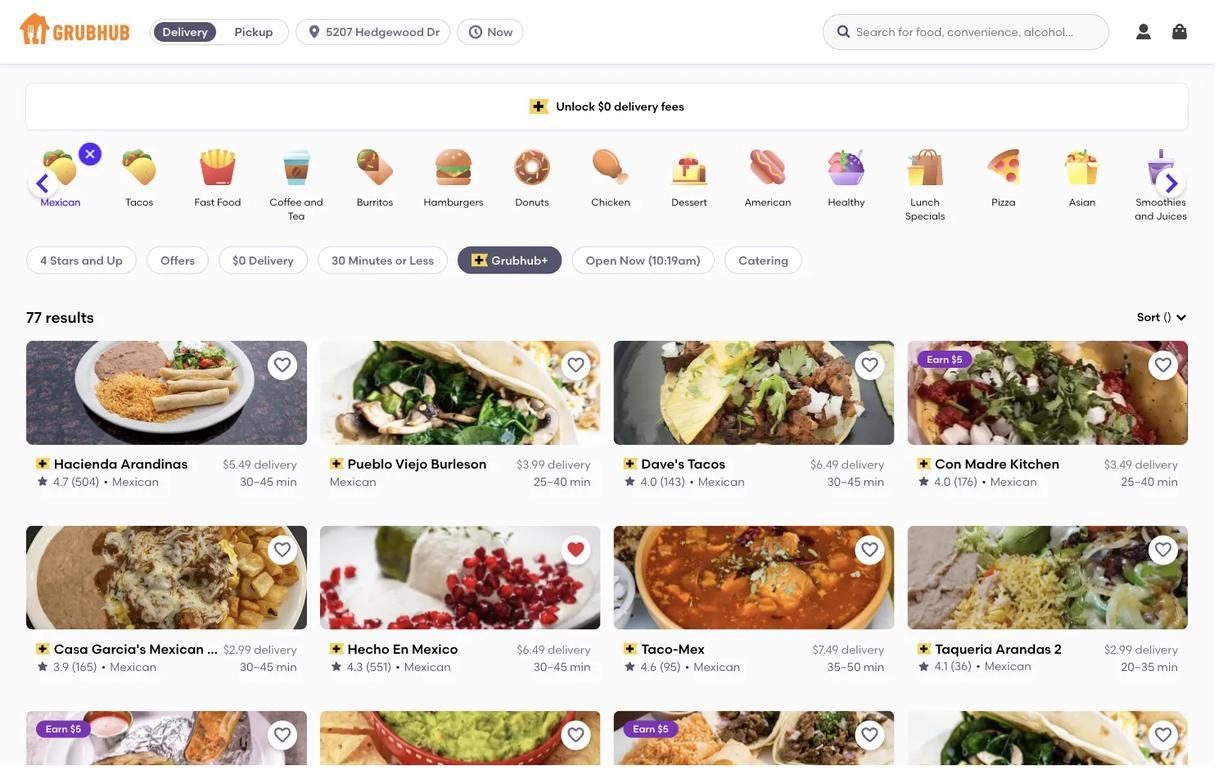 Task type: locate. For each thing, give the bounding box(es) containing it.
25–40 min down $3.49 delivery
[[1122, 474, 1179, 488]]

• mexican for arandas
[[977, 659, 1032, 673]]

(504)
[[71, 474, 100, 488]]

tacos down tacos image
[[125, 196, 153, 208]]

0 horizontal spatial $6.49
[[517, 643, 545, 657]]

casa garcia's mexican restaurant
[[54, 641, 279, 657]]

star icon image left 4.3
[[330, 660, 343, 673]]

save this restaurant image for hacienda arandinas logo
[[273, 355, 292, 375]]

earn for taqueria chapala 4 logo
[[634, 723, 656, 735]]

and up tea
[[304, 196, 323, 208]]

tea
[[288, 210, 305, 222]]

$0 right unlock
[[598, 99, 612, 113]]

0 horizontal spatial $2.99
[[223, 643, 251, 657]]

5207
[[326, 25, 353, 39]]

1 $2.99 delivery from the left
[[223, 643, 297, 657]]

$5
[[952, 353, 963, 365], [70, 723, 81, 735], [658, 723, 669, 735]]

0 horizontal spatial grubhub plus flag logo image
[[472, 254, 489, 267]]

1 horizontal spatial earn $5
[[634, 723, 669, 735]]

svg image inside 5207 hedgewood dr button
[[307, 24, 323, 40]]

mexican down mexican image
[[41, 196, 81, 208]]

delivery
[[163, 25, 208, 39], [249, 253, 294, 267]]

• mexican down 'dave's tacos'
[[690, 474, 745, 488]]

save this restaurant button
[[268, 350, 297, 380], [562, 350, 591, 380], [856, 350, 885, 380], [1149, 350, 1179, 380], [268, 536, 297, 565], [856, 536, 885, 565], [1149, 536, 1179, 565], [268, 721, 297, 750], [562, 721, 591, 750], [856, 721, 885, 750], [1149, 721, 1179, 750]]

1 horizontal spatial $2.99 delivery
[[1105, 643, 1179, 657]]

coffee and tea image
[[268, 149, 325, 185]]

• mexican down hacienda arandinas
[[104, 474, 159, 488]]

25–40 for pueblo viejo burleson
[[534, 474, 568, 488]]

4
[[40, 253, 47, 267]]

30–45 for casa garcia's mexican restaurant
[[240, 659, 274, 673]]

subscription pass image left the hecho
[[330, 643, 344, 655]]

$6.49
[[811, 458, 839, 472], [517, 643, 545, 657]]

1 horizontal spatial grubhub plus flag logo image
[[530, 99, 550, 114]]

mexican down garcia's
[[110, 659, 157, 673]]

1 4.0 from the left
[[641, 474, 658, 488]]

1 vertical spatial $6.49
[[517, 643, 545, 657]]

mexican down taqueria arandas 2
[[985, 659, 1032, 673]]

earn $5 for taqueria chapala 4 logo
[[634, 723, 669, 735]]

garcia's
[[91, 641, 146, 657]]

lunch specials image
[[897, 149, 954, 185]]

0 horizontal spatial $6.49 delivery
[[517, 643, 591, 657]]

• down madre
[[982, 474, 987, 488]]

1 horizontal spatial earn
[[634, 723, 656, 735]]

• mexican down mexico
[[396, 659, 451, 673]]

$5 for con madre kitchen logo at the right of the page
[[952, 353, 963, 365]]

star icon image left 4.0 (176)
[[918, 475, 931, 488]]

american image
[[740, 149, 797, 185]]

• right (504) on the bottom of the page
[[104, 474, 108, 488]]

now right open at the top of page
[[620, 253, 646, 267]]

tacos image
[[111, 149, 168, 185]]

4.6 (95)
[[641, 659, 681, 673]]

mexico
[[412, 641, 458, 657]]

2 25–40 from the left
[[1122, 474, 1155, 488]]

$2.99 for mexican
[[223, 643, 251, 657]]

sort ( )
[[1138, 310, 1172, 324]]

mexican for dave's tacos
[[699, 474, 745, 488]]

1 horizontal spatial and
[[304, 196, 323, 208]]

(165)
[[72, 659, 97, 673]]

taco-mex logo image
[[614, 526, 895, 630]]

mexican down mexico
[[405, 659, 451, 673]]

fast
[[195, 196, 215, 208]]

1 horizontal spatial $0
[[598, 99, 612, 113]]

• for arandas
[[977, 659, 981, 673]]

1 vertical spatial now
[[620, 253, 646, 267]]

tacos right dave's
[[688, 456, 726, 472]]

• for madre
[[982, 474, 987, 488]]

$3.49
[[1105, 458, 1133, 472]]

2 25–40 min from the left
[[1122, 474, 1179, 488]]

svg image inside field
[[1176, 311, 1189, 324]]

$2.99 delivery for casa garcia's mexican restaurant
[[223, 643, 297, 657]]

0 horizontal spatial $2.99 delivery
[[223, 643, 297, 657]]

min for hacienda arandinas
[[276, 474, 297, 488]]

$2.99
[[223, 643, 251, 657], [1105, 643, 1133, 657]]

min
[[276, 474, 297, 488], [570, 474, 591, 488], [864, 474, 885, 488], [1158, 474, 1179, 488], [276, 659, 297, 673], [570, 659, 591, 673], [864, 659, 885, 673], [1158, 659, 1179, 673]]

subscription pass image left pueblo
[[330, 458, 344, 470]]

star icon image left 4.0 (143)
[[624, 475, 637, 488]]

delivery
[[614, 99, 659, 113], [254, 458, 297, 472], [548, 458, 591, 472], [842, 458, 885, 472], [1136, 458, 1179, 472], [254, 643, 297, 657], [548, 643, 591, 657], [842, 643, 885, 657], [1136, 643, 1179, 657]]

• for tacos
[[690, 474, 694, 488]]

$6.49 delivery for hecho en mexico
[[517, 643, 591, 657]]

grubhub plus flag logo image left grubhub+
[[472, 254, 489, 267]]

0 horizontal spatial earn $5
[[46, 723, 81, 735]]

0 vertical spatial delivery
[[163, 25, 208, 39]]

• mexican down garcia's
[[101, 659, 157, 673]]

1 horizontal spatial $5
[[658, 723, 669, 735]]

mexican for casa garcia's mexican restaurant
[[110, 659, 157, 673]]

0 horizontal spatial and
[[82, 253, 104, 267]]

star icon image left 3.9
[[36, 660, 49, 673]]

$6.49 for dave's tacos
[[811, 458, 839, 472]]

0 horizontal spatial tacos
[[125, 196, 153, 208]]

• mexican for en
[[396, 659, 451, 673]]

subscription pass image left hacienda
[[36, 458, 51, 470]]

0 horizontal spatial 4.0
[[641, 474, 658, 488]]

subscription pass image left taco-
[[624, 643, 638, 655]]

madre
[[966, 456, 1008, 472]]

2 horizontal spatial earn
[[928, 353, 950, 365]]

4.7
[[53, 474, 68, 488]]

save this restaurant button for taqueria arandas 2 logo
[[1149, 536, 1179, 565]]

hacienda
[[54, 456, 118, 472]]

1 vertical spatial delivery
[[249, 253, 294, 267]]

• right "(165)"
[[101, 659, 106, 673]]

star icon image
[[36, 475, 49, 488], [624, 475, 637, 488], [918, 475, 931, 488], [36, 660, 49, 673], [330, 660, 343, 673], [624, 660, 637, 673], [918, 660, 931, 673]]

save this restaurant button for capital taco logo
[[562, 721, 591, 750]]

0 horizontal spatial $5
[[70, 723, 81, 735]]

hecho en mexico logo image
[[320, 526, 601, 630]]

1 horizontal spatial $6.49 delivery
[[811, 458, 885, 472]]

smoothies and juices
[[1136, 196, 1188, 222]]

• for en
[[396, 659, 400, 673]]

en
[[393, 641, 409, 657]]

1 horizontal spatial 4.0
[[935, 474, 952, 488]]

delivery down tea
[[249, 253, 294, 267]]

save this restaurant image for casa garcia's mexican restaurant
[[273, 540, 292, 560]]

4.0 down con
[[935, 474, 952, 488]]

juices
[[1157, 210, 1188, 222]]

• right (143)
[[690, 474, 694, 488]]

• for arandinas
[[104, 474, 108, 488]]

25–40 down $3.99 delivery
[[534, 474, 568, 488]]

1 horizontal spatial delivery
[[249, 253, 294, 267]]

lunch specials
[[906, 196, 946, 222]]

pizza
[[992, 196, 1016, 208]]

none field containing sort
[[1138, 309, 1189, 326]]

dr
[[427, 25, 440, 39]]

3.9 (165)
[[53, 659, 97, 673]]

grubhub plus flag logo image
[[530, 99, 550, 114], [472, 254, 489, 267]]

fast food image
[[189, 149, 247, 185]]

lunch
[[911, 196, 940, 208]]

viejo
[[396, 456, 428, 472]]

$5.49
[[223, 458, 251, 472]]

saved restaurant image
[[567, 540, 586, 560]]

0 vertical spatial $6.49 delivery
[[811, 458, 885, 472]]

save this restaurant image for dave's tacos
[[860, 355, 880, 375]]

4.0
[[641, 474, 658, 488], [935, 474, 952, 488]]

• mexican for mex
[[686, 659, 741, 673]]

subscription pass image for pueblo viejo burleson
[[330, 458, 344, 470]]

• right (95)
[[686, 659, 690, 673]]

grubhub plus flag logo image left unlock
[[530, 99, 550, 114]]

•
[[104, 474, 108, 488], [690, 474, 694, 488], [982, 474, 987, 488], [101, 659, 106, 673], [396, 659, 400, 673], [686, 659, 690, 673], [977, 659, 981, 673]]

0 vertical spatial grubhub plus flag logo image
[[530, 99, 550, 114]]

delivery for hacienda arandinas
[[254, 458, 297, 472]]

• mexican down mex
[[686, 659, 741, 673]]

0 horizontal spatial earn
[[46, 723, 68, 735]]

subscription pass image left taqueria
[[918, 643, 932, 655]]

25–40 min
[[534, 474, 591, 488], [1122, 474, 1179, 488]]

2 vertical spatial and
[[82, 253, 104, 267]]

25–40
[[534, 474, 568, 488], [1122, 474, 1155, 488]]

$2.99 for 2
[[1105, 643, 1133, 657]]

save this restaurant image
[[273, 355, 292, 375], [1154, 355, 1174, 375], [1154, 540, 1174, 560], [567, 726, 586, 745], [860, 726, 880, 745]]

catering
[[739, 253, 789, 267]]

subscription pass image
[[624, 458, 638, 470], [36, 643, 51, 655], [624, 643, 638, 655]]

30–45 min for hacienda arandinas
[[240, 474, 297, 488]]

1 horizontal spatial 25–40
[[1122, 474, 1155, 488]]

mexican down pueblo
[[330, 474, 377, 488]]

hamburgers
[[424, 196, 484, 208]]

less
[[410, 253, 434, 267]]

star icon image left 4.6
[[624, 660, 637, 673]]

star icon image for taqueria arandas 2
[[918, 660, 931, 673]]

$0 down "food"
[[233, 253, 246, 267]]

save this restaurant button for casa garcia's mexican restaurant logo
[[268, 536, 297, 565]]

2 $2.99 from the left
[[1105, 643, 1133, 657]]

pueblo viejo burleson logo image
[[320, 341, 601, 445]]

save this restaurant image for taco-mex
[[860, 540, 880, 560]]

earn for super burrito on 5th logo
[[46, 723, 68, 735]]

subscription pass image for taqueria arandas 2
[[918, 643, 932, 655]]

chicken
[[592, 196, 631, 208]]

star icon image left 4.7
[[36, 475, 49, 488]]

None field
[[1138, 309, 1189, 326]]

30–45 min for dave's tacos
[[828, 474, 885, 488]]

mexican image
[[32, 149, 89, 185]]

1 25–40 min from the left
[[534, 474, 591, 488]]

4.6
[[641, 659, 657, 673]]

• mexican for arandinas
[[104, 474, 159, 488]]

svg image
[[1135, 22, 1154, 42], [1171, 22, 1190, 42], [307, 24, 323, 40], [468, 24, 484, 40], [836, 24, 853, 40], [1176, 311, 1189, 324]]

mexican down mex
[[694, 659, 741, 673]]

star icon image for taco-mex
[[624, 660, 637, 673]]

2 4.0 from the left
[[935, 474, 952, 488]]

0 horizontal spatial now
[[488, 25, 513, 39]]

unlock
[[556, 99, 596, 113]]

2 horizontal spatial and
[[1136, 210, 1155, 222]]

0 vertical spatial and
[[304, 196, 323, 208]]

subscription pass image
[[36, 458, 51, 470], [330, 458, 344, 470], [918, 458, 932, 470], [330, 643, 344, 655], [918, 643, 932, 655]]

4.0 for con madre kitchen
[[935, 474, 952, 488]]

min for dave's tacos
[[864, 474, 885, 488]]

2 horizontal spatial $5
[[952, 353, 963, 365]]

$6.49 for hecho en mexico
[[517, 643, 545, 657]]

coffee and tea
[[270, 196, 323, 222]]

25–40 down $3.49 delivery
[[1122, 474, 1155, 488]]

1 vertical spatial tacos
[[688, 456, 726, 472]]

open now (10:19am)
[[586, 253, 701, 267]]

• mexican for tacos
[[690, 474, 745, 488]]

kitchen
[[1011, 456, 1060, 472]]

subscription pass image for casa garcia's mexican restaurant
[[36, 643, 51, 655]]

now right "dr"
[[488, 25, 513, 39]]

mexican for con madre kitchen
[[991, 474, 1038, 488]]

1 horizontal spatial $6.49
[[811, 458, 839, 472]]

mexican for hecho en mexico
[[405, 659, 451, 673]]

2 horizontal spatial earn $5
[[928, 353, 963, 365]]

now
[[488, 25, 513, 39], [620, 253, 646, 267]]

hacienda arandinas
[[54, 456, 188, 472]]

• right the (36)
[[977, 659, 981, 673]]

tacos
[[125, 196, 153, 208], [688, 456, 726, 472]]

asian image
[[1054, 149, 1112, 185]]

and left "up"
[[82, 253, 104, 267]]

1 25–40 from the left
[[534, 474, 568, 488]]

minutes
[[349, 253, 393, 267]]

mexican down hacienda arandinas
[[112, 474, 159, 488]]

0 vertical spatial now
[[488, 25, 513, 39]]

subscription pass image for con madre kitchen
[[918, 458, 932, 470]]

healthy image
[[818, 149, 876, 185]]

chicken image
[[583, 149, 640, 185]]

1 vertical spatial $6.49 delivery
[[517, 643, 591, 657]]

save this restaurant button for dave's tacos logo
[[856, 350, 885, 380]]

delivery left pickup button
[[163, 25, 208, 39]]

0 horizontal spatial 25–40 min
[[534, 474, 591, 488]]

4.0 down dave's
[[641, 474, 658, 488]]

• mexican for madre
[[982, 474, 1038, 488]]

delivery for pueblo viejo burleson
[[548, 458, 591, 472]]

star icon image left 4.1
[[918, 660, 931, 673]]

save this restaurant image
[[567, 355, 586, 375], [860, 355, 880, 375], [273, 540, 292, 560], [860, 540, 880, 560], [273, 726, 292, 745], [1154, 726, 1174, 745]]

• mexican down taqueria arandas 2
[[977, 659, 1032, 673]]

subscription pass image left casa at the bottom
[[36, 643, 51, 655]]

pizza image
[[976, 149, 1033, 185]]

$6.49 delivery
[[811, 458, 885, 472], [517, 643, 591, 657]]

0 vertical spatial $0
[[598, 99, 612, 113]]

• mexican
[[104, 474, 159, 488], [690, 474, 745, 488], [982, 474, 1038, 488], [101, 659, 157, 673], [396, 659, 451, 673], [686, 659, 741, 673], [977, 659, 1032, 673]]

food
[[217, 196, 241, 208]]

subscription pass image for taco-mex
[[624, 643, 638, 655]]

mexican
[[41, 196, 81, 208], [112, 474, 159, 488], [330, 474, 377, 488], [699, 474, 745, 488], [991, 474, 1038, 488], [149, 641, 204, 657], [110, 659, 157, 673], [405, 659, 451, 673], [694, 659, 741, 673], [985, 659, 1032, 673]]

25–40 min down $3.99 delivery
[[534, 474, 591, 488]]

fees
[[662, 99, 685, 113]]

0 horizontal spatial $0
[[233, 253, 246, 267]]

mexican down 'dave's tacos'
[[699, 474, 745, 488]]

and down smoothies
[[1136, 210, 1155, 222]]

• down the en
[[396, 659, 400, 673]]

1 vertical spatial grubhub plus flag logo image
[[472, 254, 489, 267]]

1 vertical spatial and
[[1136, 210, 1155, 222]]

subscription pass image left con
[[918, 458, 932, 470]]

and inside smoothies and juices
[[1136, 210, 1155, 222]]

delivery for taco-mex
[[842, 643, 885, 657]]

0 horizontal spatial delivery
[[163, 25, 208, 39]]

25–40 for con madre kitchen
[[1122, 474, 1155, 488]]

0 vertical spatial $6.49
[[811, 458, 839, 472]]

mexican down con madre kitchen
[[991, 474, 1038, 488]]

20–35 min
[[1122, 659, 1179, 673]]

save this restaurant button for hacienda arandinas logo
[[268, 350, 297, 380]]

taqueria chapala 4 logo image
[[614, 711, 895, 766]]

grubhub plus flag logo image for grubhub+
[[472, 254, 489, 267]]

smoothies
[[1137, 196, 1187, 208]]

dessert image
[[661, 149, 719, 185]]

30–45 min
[[240, 474, 297, 488], [828, 474, 885, 488], [240, 659, 297, 673], [534, 659, 591, 673]]

1 horizontal spatial $2.99
[[1105, 643, 1133, 657]]

earn $5
[[928, 353, 963, 365], [46, 723, 81, 735], [634, 723, 669, 735]]

20–35
[[1122, 659, 1155, 673]]

delivery for dave's tacos
[[842, 458, 885, 472]]

1 $2.99 from the left
[[223, 643, 251, 657]]

• mexican down con madre kitchen
[[982, 474, 1038, 488]]

and inside coffee and tea
[[304, 196, 323, 208]]

save this restaurant image for taqueria arandas 2 logo
[[1154, 540, 1174, 560]]

1 horizontal spatial 25–40 min
[[1122, 474, 1179, 488]]

2 $2.99 delivery from the left
[[1105, 643, 1179, 657]]

main navigation navigation
[[0, 0, 1215, 64]]

(36)
[[951, 659, 972, 673]]

$0
[[598, 99, 612, 113], [233, 253, 246, 267]]

30–45
[[240, 474, 274, 488], [828, 474, 861, 488], [240, 659, 274, 673], [534, 659, 568, 673]]

subscription pass image left dave's
[[624, 458, 638, 470]]

0 horizontal spatial 25–40
[[534, 474, 568, 488]]



Task type: vqa. For each thing, say whether or not it's contained in the screenshot.


Task type: describe. For each thing, give the bounding box(es) containing it.
4.0 for dave's tacos
[[641, 474, 658, 488]]

• mexican for garcia's
[[101, 659, 157, 673]]

(143)
[[660, 474, 686, 488]]

svg image
[[84, 147, 97, 161]]

hedgewood
[[355, 25, 424, 39]]

$0 delivery
[[233, 253, 294, 267]]

fast food
[[195, 196, 241, 208]]

coffee
[[270, 196, 302, 208]]

4 stars and up
[[40, 253, 123, 267]]

delivery for con madre kitchen
[[1136, 458, 1179, 472]]

healthy
[[829, 196, 866, 208]]

mexican right garcia's
[[149, 641, 204, 657]]

dave's tacos logo image
[[614, 341, 895, 445]]

35–50
[[828, 659, 861, 673]]

(10:19am)
[[648, 253, 701, 267]]

capital taco logo image
[[320, 711, 601, 766]]

4.7 (504)
[[53, 474, 100, 488]]

25–40 min for con madre kitchen
[[1122, 474, 1179, 488]]

saved restaurant button
[[562, 536, 591, 565]]

subscription pass image for hacienda arandinas
[[36, 458, 51, 470]]

save this restaurant image for capital taco logo
[[567, 726, 586, 745]]

pueblo viejo traila - cosmic logo image
[[908, 711, 1189, 766]]

burritos image
[[347, 149, 404, 185]]

earn $5 for con madre kitchen logo at the right of the page
[[928, 353, 963, 365]]

up
[[107, 253, 123, 267]]

subscription pass image for dave's tacos
[[624, 458, 638, 470]]

$3.49 delivery
[[1105, 458, 1179, 472]]

delivery button
[[151, 19, 220, 45]]

subscription pass image for hecho en mexico
[[330, 643, 344, 655]]

delivery inside button
[[163, 25, 208, 39]]

earn $5 for super burrito on 5th logo
[[46, 723, 81, 735]]

delivery for hecho en mexico
[[548, 643, 591, 657]]

35–50 min
[[828, 659, 885, 673]]

(551)
[[366, 659, 392, 673]]

open
[[586, 253, 617, 267]]

arandinas
[[121, 456, 188, 472]]

min for taco-mex
[[864, 659, 885, 673]]

min for con madre kitchen
[[1158, 474, 1179, 488]]

$6.49 delivery for dave's tacos
[[811, 458, 885, 472]]

star icon image for hacienda arandinas
[[36, 475, 49, 488]]

4.1
[[935, 659, 948, 673]]

results
[[45, 308, 94, 326]]

pickup button
[[220, 19, 288, 45]]

25–40 min for pueblo viejo burleson
[[534, 474, 591, 488]]

4.0 (143)
[[641, 474, 686, 488]]

mex
[[679, 641, 705, 657]]

pickup
[[235, 25, 273, 39]]

and for coffee and tea
[[304, 196, 323, 208]]

or
[[396, 253, 407, 267]]

save this restaurant button for taco-mex logo
[[856, 536, 885, 565]]

(
[[1164, 310, 1168, 324]]

77 results
[[26, 308, 94, 326]]

30–45 min for casa garcia's mexican restaurant
[[240, 659, 297, 673]]

Search for food, convenience, alcohol... search field
[[823, 14, 1110, 50]]

30–45 for hecho en mexico
[[534, 659, 568, 673]]

con madre kitchen
[[936, 456, 1060, 472]]

30–45 for dave's tacos
[[828, 474, 861, 488]]

restaurant
[[207, 641, 279, 657]]

5207 hedgewood dr
[[326, 25, 440, 39]]

30–45 for hacienda arandinas
[[240, 474, 274, 488]]

delivery for taqueria arandas 2
[[1136, 643, 1179, 657]]

burleson
[[431, 456, 487, 472]]

save this restaurant image for pueblo viejo burleson
[[567, 355, 586, 375]]

now inside button
[[488, 25, 513, 39]]

svg image inside 'now' button
[[468, 24, 484, 40]]

dessert
[[672, 196, 708, 208]]

star icon image for hecho en mexico
[[330, 660, 343, 673]]

$7.49 delivery
[[813, 643, 885, 657]]

star icon image for con madre kitchen
[[918, 475, 931, 488]]

4.3 (551)
[[347, 659, 392, 673]]

star icon image for dave's tacos
[[624, 475, 637, 488]]

$2.99 delivery for taqueria arandas 2
[[1105, 643, 1179, 657]]

1 horizontal spatial tacos
[[688, 456, 726, 472]]

min for pueblo viejo burleson
[[570, 474, 591, 488]]

super burrito on 5th logo image
[[26, 711, 307, 766]]

taqueria arandas 2 logo image
[[908, 526, 1189, 630]]

mexican for taco-mex
[[694, 659, 741, 673]]

• for garcia's
[[101, 659, 106, 673]]

dave's
[[642, 456, 685, 472]]

offers
[[161, 253, 195, 267]]

specials
[[906, 210, 946, 222]]

mexican for taqueria arandas 2
[[985, 659, 1032, 673]]

$5 for super burrito on 5th logo
[[70, 723, 81, 735]]

0 vertical spatial tacos
[[125, 196, 153, 208]]

save this restaurant button for pueblo viejo burleson logo on the left of page
[[562, 350, 591, 380]]

casa
[[54, 641, 88, 657]]

hacienda arandinas logo image
[[26, 341, 307, 445]]

4.1 (36)
[[935, 659, 972, 673]]

smoothies and juices image
[[1133, 149, 1190, 185]]

min for taqueria arandas 2
[[1158, 659, 1179, 673]]

unlock $0 delivery fees
[[556, 99, 685, 113]]

now button
[[457, 19, 530, 45]]

$7.49
[[813, 643, 839, 657]]

30–45 min for hecho en mexico
[[534, 659, 591, 673]]

77
[[26, 308, 42, 326]]

)
[[1168, 310, 1172, 324]]

(176)
[[954, 474, 978, 488]]

taco-
[[642, 641, 679, 657]]

$5.49 delivery
[[223, 458, 297, 472]]

• for mex
[[686, 659, 690, 673]]

taco-mex
[[642, 641, 705, 657]]

3.9
[[53, 659, 69, 673]]

donuts image
[[504, 149, 561, 185]]

grubhub plus flag logo image for unlock $0 delivery fees
[[530, 99, 550, 114]]

4.3
[[347, 659, 363, 673]]

american
[[745, 196, 792, 208]]

asian
[[1070, 196, 1096, 208]]

min for hecho en mexico
[[570, 659, 591, 673]]

save this restaurant button for "pueblo viejo traila - cosmic logo"
[[1149, 721, 1179, 750]]

30 minutes or less
[[332, 253, 434, 267]]

casa garcia's mexican restaurant logo image
[[26, 526, 307, 630]]

hamburgers image
[[425, 149, 483, 185]]

30
[[332, 253, 346, 267]]

delivery for casa garcia's mexican restaurant
[[254, 643, 297, 657]]

taqueria arandas 2
[[936, 641, 1062, 657]]

$5 for taqueria chapala 4 logo
[[658, 723, 669, 735]]

1 vertical spatial $0
[[233, 253, 246, 267]]

con madre kitchen logo image
[[908, 341, 1189, 445]]

earn for con madre kitchen logo at the right of the page
[[928, 353, 950, 365]]

2
[[1055, 641, 1062, 657]]

donuts
[[516, 196, 549, 208]]

min for casa garcia's mexican restaurant
[[276, 659, 297, 673]]

5207 hedgewood dr button
[[296, 19, 457, 45]]

star icon image for casa garcia's mexican restaurant
[[36, 660, 49, 673]]

taqueria
[[936, 641, 993, 657]]

$3.99
[[517, 458, 545, 472]]

pueblo viejo burleson
[[348, 456, 487, 472]]

sort
[[1138, 310, 1161, 324]]

1 horizontal spatial now
[[620, 253, 646, 267]]

hecho
[[348, 641, 390, 657]]

dave's tacos
[[642, 456, 726, 472]]

arandas
[[996, 641, 1052, 657]]

pueblo
[[348, 456, 393, 472]]

mexican for hacienda arandinas
[[112, 474, 159, 488]]

con
[[936, 456, 962, 472]]

4.0 (176)
[[935, 474, 978, 488]]



